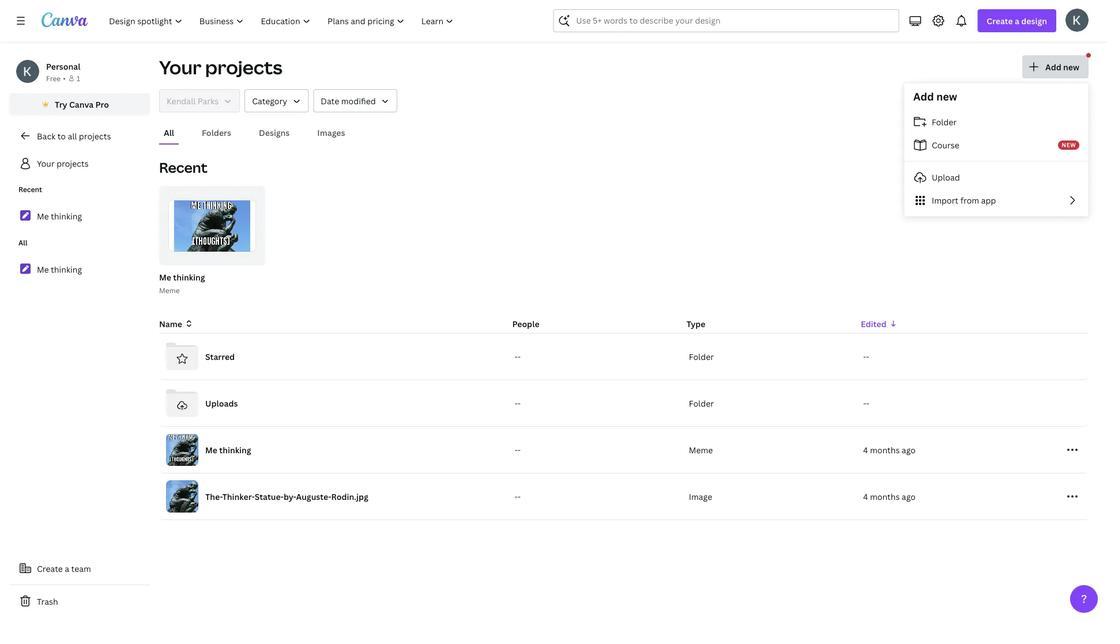 Task type: vqa. For each thing, say whether or not it's contained in the screenshot.
By
no



Task type: locate. For each thing, give the bounding box(es) containing it.
create a design
[[987, 15, 1047, 26]]

back
[[37, 131, 55, 142]]

create inside dropdown button
[[987, 15, 1013, 26]]

0 horizontal spatial recent
[[18, 185, 42, 194]]

1 horizontal spatial your
[[159, 55, 201, 80]]

name button
[[159, 318, 194, 330]]

1 horizontal spatial meme
[[689, 445, 713, 456]]

2 4 from the top
[[863, 492, 868, 502]]

0 vertical spatial a
[[1015, 15, 1019, 26]]

1 vertical spatial add
[[913, 90, 934, 104]]

new
[[1063, 61, 1079, 72], [936, 90, 957, 104]]

1 horizontal spatial recent
[[159, 158, 207, 177]]

add
[[1045, 61, 1061, 72], [913, 90, 934, 104]]

a left design
[[1015, 15, 1019, 26]]

all
[[164, 127, 174, 138], [18, 238, 27, 248]]

new up course
[[936, 90, 957, 104]]

a
[[1015, 15, 1019, 26], [65, 564, 69, 575]]

1 vertical spatial a
[[65, 564, 69, 575]]

image
[[689, 492, 712, 502]]

a inside dropdown button
[[1015, 15, 1019, 26]]

4 months ago
[[863, 445, 916, 456], [863, 492, 916, 502]]

2 4 months ago from the top
[[863, 492, 916, 502]]

1 4 from the top
[[863, 445, 868, 456]]

your projects
[[159, 55, 282, 80], [37, 158, 89, 169]]

add new down the kendall parks icon
[[1045, 61, 1079, 72]]

None search field
[[553, 9, 899, 32]]

recent down all button
[[159, 158, 207, 177]]

recent down your projects link
[[18, 185, 42, 194]]

create for create a team
[[37, 564, 63, 575]]

0 vertical spatial folder
[[932, 117, 957, 128]]

free •
[[46, 74, 66, 83]]

all button
[[159, 122, 179, 144]]

your projects up parks
[[159, 55, 282, 80]]

import from app
[[932, 195, 996, 206]]

me inside me thinking meme
[[159, 272, 171, 283]]

•
[[63, 74, 66, 83]]

0 vertical spatial ago
[[902, 445, 916, 456]]

Category button
[[245, 89, 309, 112]]

trash
[[37, 596, 58, 607]]

folder for uploads
[[689, 398, 714, 409]]

your projects down to
[[37, 158, 89, 169]]

starred
[[205, 351, 235, 362]]

1 ago from the top
[[902, 445, 916, 456]]

--
[[515, 351, 521, 362], [863, 351, 869, 362], [515, 398, 521, 409], [863, 398, 869, 409], [515, 445, 521, 456], [515, 492, 521, 502]]

0 vertical spatial your
[[159, 55, 201, 80]]

ago for image
[[902, 492, 916, 502]]

0 vertical spatial add
[[1045, 61, 1061, 72]]

modified
[[341, 95, 376, 106]]

1 vertical spatial ago
[[902, 492, 916, 502]]

me thinking
[[37, 211, 82, 222], [37, 264, 82, 275], [205, 445, 251, 456]]

0 vertical spatial 4 months ago
[[863, 445, 916, 456]]

thinking
[[51, 211, 82, 222], [51, 264, 82, 275], [173, 272, 205, 283], [219, 445, 251, 456]]

new down the kendall parks icon
[[1063, 61, 1079, 72]]

0 vertical spatial 4
[[863, 445, 868, 456]]

design
[[1021, 15, 1047, 26]]

1 vertical spatial 4 months ago
[[863, 492, 916, 502]]

1 vertical spatial all
[[18, 238, 27, 248]]

menu containing folder
[[904, 111, 1089, 212]]

add new up course
[[913, 90, 957, 104]]

1 vertical spatial your projects
[[37, 158, 89, 169]]

back to all projects
[[37, 131, 111, 142]]

0 horizontal spatial create
[[37, 564, 63, 575]]

1 horizontal spatial add
[[1045, 61, 1061, 72]]

ago
[[902, 445, 916, 456], [902, 492, 916, 502]]

months
[[870, 445, 900, 456], [870, 492, 900, 502]]

0 vertical spatial meme
[[159, 286, 180, 295]]

by-
[[284, 492, 296, 502]]

folder
[[932, 117, 957, 128], [689, 351, 714, 362], [689, 398, 714, 409]]

designs button
[[254, 122, 294, 144]]

create inside button
[[37, 564, 63, 575]]

meme
[[159, 286, 180, 295], [689, 445, 713, 456]]

your
[[159, 55, 201, 80], [37, 158, 55, 169]]

meme down me thinking button
[[159, 286, 180, 295]]

meme inside me thinking meme
[[159, 286, 180, 295]]

4 months ago for meme
[[863, 445, 916, 456]]

import
[[932, 195, 958, 206]]

0 horizontal spatial meme
[[159, 286, 180, 295]]

import from app button
[[904, 189, 1089, 212]]

uploads
[[205, 398, 238, 409]]

0 vertical spatial me thinking link
[[9, 204, 150, 229]]

add up course
[[913, 90, 934, 104]]

folders
[[202, 127, 231, 138]]

1 4 months ago from the top
[[863, 445, 916, 456]]

1 vertical spatial recent
[[18, 185, 42, 194]]

Owner button
[[159, 89, 240, 112]]

1 vertical spatial add new
[[913, 90, 957, 104]]

add new inside dropdown button
[[1045, 61, 1079, 72]]

a inside button
[[65, 564, 69, 575]]

folder button
[[904, 111, 1089, 134]]

thinking inside me thinking meme
[[173, 272, 205, 283]]

1 vertical spatial me thinking link
[[9, 257, 150, 282]]

2 months from the top
[[870, 492, 900, 502]]

0 vertical spatial me thinking
[[37, 211, 82, 222]]

0 horizontal spatial all
[[18, 238, 27, 248]]

folder for starred
[[689, 351, 714, 362]]

personal
[[46, 61, 80, 72]]

edited button
[[861, 318, 1026, 330]]

try canva pro button
[[9, 93, 150, 115]]

images button
[[313, 122, 350, 144]]

2 vertical spatial projects
[[57, 158, 89, 169]]

date modified
[[321, 95, 376, 106]]

projects down 'all'
[[57, 158, 89, 169]]

1 horizontal spatial your projects
[[159, 55, 282, 80]]

recent
[[159, 158, 207, 177], [18, 185, 42, 194]]

2 vertical spatial folder
[[689, 398, 714, 409]]

1 horizontal spatial create
[[987, 15, 1013, 26]]

ago for meme
[[902, 445, 916, 456]]

1 horizontal spatial a
[[1015, 15, 1019, 26]]

0 vertical spatial add new
[[1045, 61, 1079, 72]]

people
[[512, 319, 539, 330]]

4
[[863, 445, 868, 456], [863, 492, 868, 502]]

parks
[[198, 95, 219, 106]]

-
[[515, 351, 518, 362], [518, 351, 521, 362], [863, 351, 866, 362], [866, 351, 869, 362], [515, 398, 518, 409], [518, 398, 521, 409], [863, 398, 866, 409], [866, 398, 869, 409], [515, 445, 518, 456], [518, 445, 521, 456], [515, 492, 518, 502], [518, 492, 521, 502]]

1 horizontal spatial add new
[[1045, 61, 1079, 72]]

projects
[[205, 55, 282, 80], [79, 131, 111, 142], [57, 158, 89, 169]]

1 vertical spatial your
[[37, 158, 55, 169]]

1 vertical spatial 4
[[863, 492, 868, 502]]

0 horizontal spatial a
[[65, 564, 69, 575]]

menu
[[904, 111, 1089, 212]]

thinker-
[[222, 492, 255, 502]]

course
[[932, 140, 959, 151]]

meme up image
[[689, 445, 713, 456]]

months for meme
[[870, 445, 900, 456]]

0 horizontal spatial your
[[37, 158, 55, 169]]

1 horizontal spatial all
[[164, 127, 174, 138]]

create left team
[[37, 564, 63, 575]]

0 vertical spatial create
[[987, 15, 1013, 26]]

0 horizontal spatial your projects
[[37, 158, 89, 169]]

0 vertical spatial all
[[164, 127, 174, 138]]

1 vertical spatial new
[[936, 90, 957, 104]]

a left team
[[65, 564, 69, 575]]

Search search field
[[576, 10, 876, 32]]

4 months ago for image
[[863, 492, 916, 502]]

me thinking link
[[9, 204, 150, 229], [9, 257, 150, 282]]

1 vertical spatial months
[[870, 492, 900, 502]]

all
[[68, 131, 77, 142]]

projects right 'all'
[[79, 131, 111, 142]]

1 vertical spatial meme
[[689, 445, 713, 456]]

your up kendall
[[159, 55, 201, 80]]

create left design
[[987, 15, 1013, 26]]

2 ago from the top
[[902, 492, 916, 502]]

date
[[321, 95, 339, 106]]

try canva pro
[[55, 99, 109, 110]]

0 horizontal spatial add new
[[913, 90, 957, 104]]

a for team
[[65, 564, 69, 575]]

edited
[[861, 319, 886, 330]]

0 horizontal spatial add
[[913, 90, 934, 104]]

add down design
[[1045, 61, 1061, 72]]

your down the back
[[37, 158, 55, 169]]

me
[[37, 211, 49, 222], [37, 264, 49, 275], [159, 272, 171, 283], [205, 445, 217, 456]]

1 vertical spatial folder
[[689, 351, 714, 362]]

1 vertical spatial create
[[37, 564, 63, 575]]

category
[[252, 95, 287, 106]]

projects up category
[[205, 55, 282, 80]]

1 months from the top
[[870, 445, 900, 456]]

1 horizontal spatial new
[[1063, 61, 1079, 72]]

from
[[960, 195, 979, 206]]

0 vertical spatial new
[[1063, 61, 1079, 72]]

folders button
[[197, 122, 236, 144]]

create
[[987, 15, 1013, 26], [37, 564, 63, 575]]

0 vertical spatial months
[[870, 445, 900, 456]]

create for create a design
[[987, 15, 1013, 26]]

add new
[[1045, 61, 1079, 72], [913, 90, 957, 104]]



Task type: describe. For each thing, give the bounding box(es) containing it.
new inside dropdown button
[[1063, 61, 1079, 72]]

create a team
[[37, 564, 91, 575]]

0 vertical spatial your projects
[[159, 55, 282, 80]]

1
[[77, 74, 80, 83]]

free
[[46, 74, 61, 83]]

images
[[317, 127, 345, 138]]

months for image
[[870, 492, 900, 502]]

the-
[[205, 492, 222, 502]]

team
[[71, 564, 91, 575]]

all inside all button
[[164, 127, 174, 138]]

top level navigation element
[[101, 9, 463, 32]]

to
[[57, 131, 66, 142]]

your inside your projects link
[[37, 158, 55, 169]]

kendall
[[167, 95, 196, 106]]

designs
[[259, 127, 290, 138]]

1 vertical spatial projects
[[79, 131, 111, 142]]

auguste-
[[296, 492, 331, 502]]

Date modified button
[[313, 89, 397, 112]]

0 vertical spatial projects
[[205, 55, 282, 80]]

new
[[1062, 141, 1076, 149]]

trash link
[[9, 590, 150, 613]]

folder inside button
[[932, 117, 957, 128]]

app
[[981, 195, 996, 206]]

canva
[[69, 99, 94, 110]]

your projects link
[[9, 152, 150, 175]]

add inside dropdown button
[[1045, 61, 1061, 72]]

0 horizontal spatial new
[[936, 90, 957, 104]]

create a team button
[[9, 558, 150, 581]]

statue-
[[255, 492, 284, 502]]

the-thinker-statue-by-auguste-rodin.jpg
[[205, 492, 368, 502]]

4 for meme
[[863, 445, 868, 456]]

4 for image
[[863, 492, 868, 502]]

a for design
[[1015, 15, 1019, 26]]

2 me thinking link from the top
[[9, 257, 150, 282]]

add new button
[[1022, 55, 1089, 78]]

upload button
[[904, 166, 1089, 189]]

name
[[159, 319, 182, 330]]

1 me thinking link from the top
[[9, 204, 150, 229]]

try
[[55, 99, 67, 110]]

back to all projects link
[[9, 125, 150, 148]]

create a design button
[[978, 9, 1056, 32]]

upload
[[932, 172, 960, 183]]

2 vertical spatial me thinking
[[205, 445, 251, 456]]

me thinking button
[[159, 270, 205, 285]]

me thinking meme
[[159, 272, 205, 295]]

0 vertical spatial recent
[[159, 158, 207, 177]]

1 vertical spatial me thinking
[[37, 264, 82, 275]]

kendall parks image
[[1066, 9, 1089, 32]]

type
[[687, 319, 705, 330]]

rodin.jpg
[[331, 492, 368, 502]]

kendall parks
[[167, 95, 219, 106]]

pro
[[95, 99, 109, 110]]



